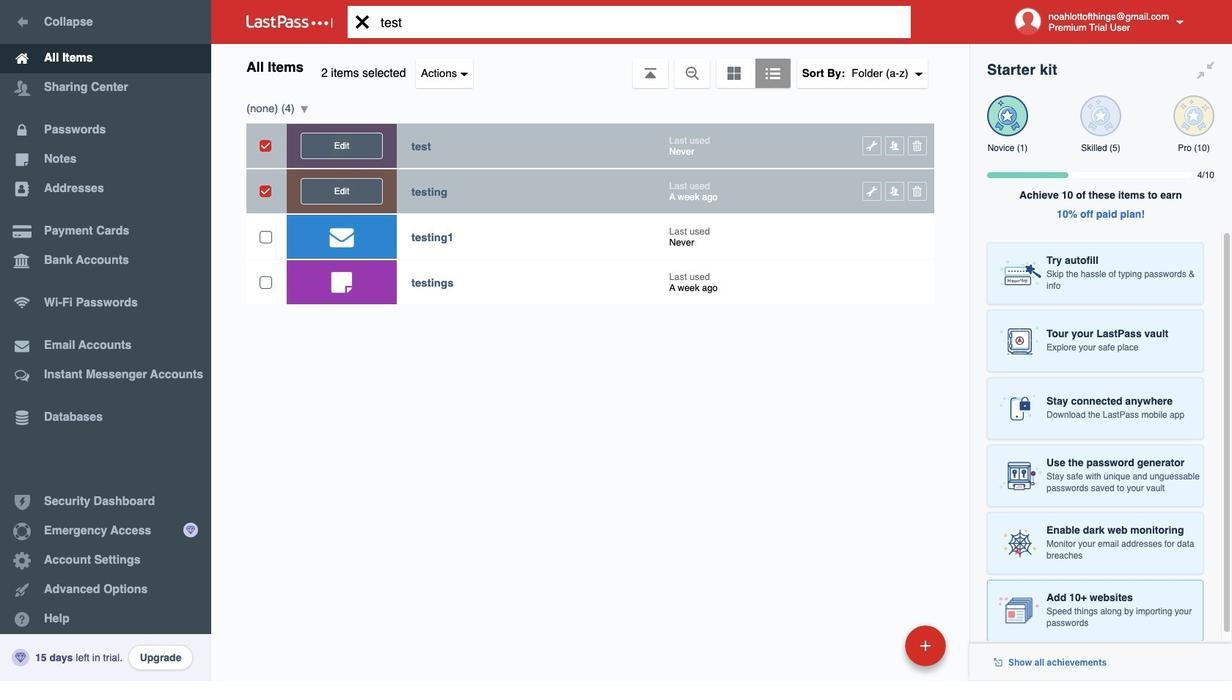 Task type: locate. For each thing, give the bounding box(es) containing it.
Search search field
[[348, 6, 934, 38]]

main navigation navigation
[[0, 0, 211, 682]]

vault options navigation
[[211, 44, 970, 88]]

new item element
[[805, 625, 952, 667]]

new item navigation
[[805, 621, 955, 682]]

search my vault text field
[[348, 6, 934, 38]]



Task type: describe. For each thing, give the bounding box(es) containing it.
lastpass image
[[247, 15, 333, 29]]

clear search image
[[348, 6, 377, 38]]



